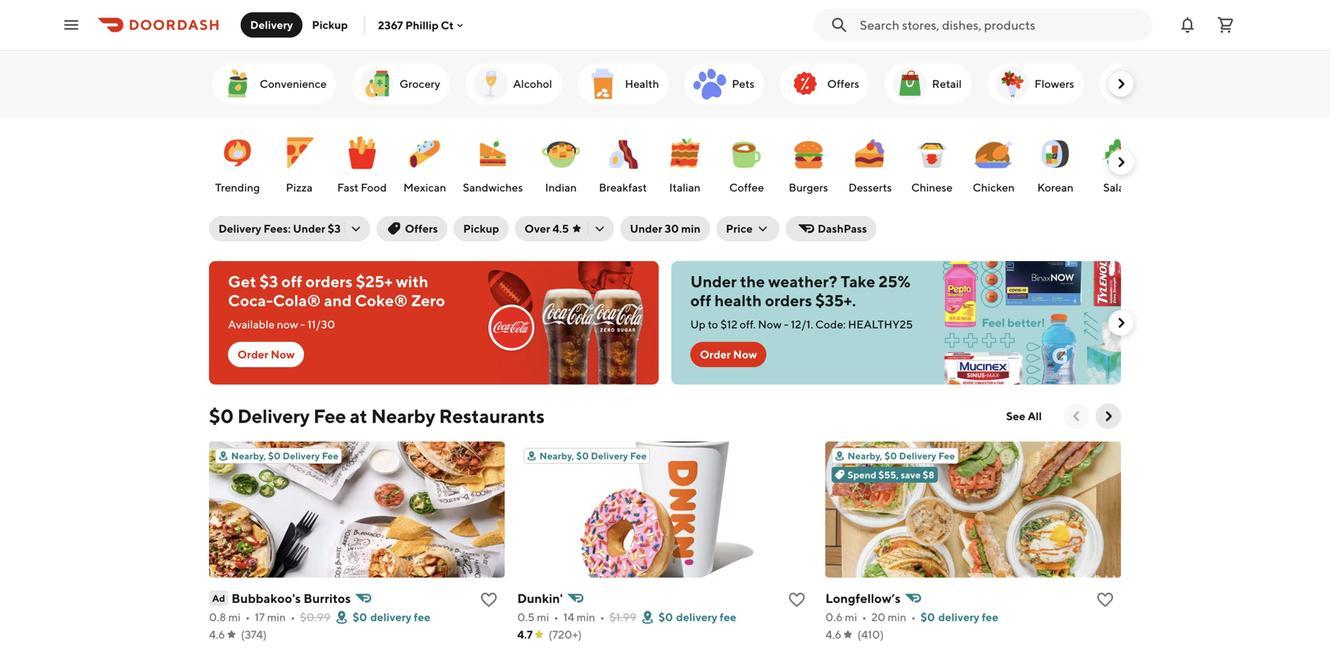 Task type: describe. For each thing, give the bounding box(es) containing it.
pizza
[[286, 181, 313, 194]]

and
[[324, 291, 352, 310]]

2 • from the left
[[291, 611, 295, 624]]

$35+.
[[816, 291, 856, 310]]

over
[[525, 222, 550, 235]]

25%
[[879, 272, 911, 291]]

healthy25
[[848, 318, 913, 331]]

health link
[[578, 63, 669, 105]]

flowers
[[1035, 77, 1075, 90]]

0 vertical spatial next button of carousel image
[[1114, 76, 1129, 92]]

0.6 mi • 20 min • $0 delivery fee
[[826, 611, 999, 624]]

$0 delivery fee for $0.99
[[353, 611, 431, 624]]

12/1.
[[791, 318, 813, 331]]

price button
[[717, 216, 780, 242]]

nearby, $0 delivery fee for 17 min
[[231, 451, 339, 462]]

4 • from the left
[[600, 611, 605, 624]]

bubbakoo's
[[232, 591, 301, 606]]

off.
[[740, 318, 756, 331]]

notification bell image
[[1179, 15, 1198, 34]]

offers inside button
[[405, 222, 438, 235]]

4.6 for 0.8 mi • 17 min •
[[209, 628, 225, 642]]

20
[[872, 611, 886, 624]]

convenience link
[[212, 63, 336, 105]]

0 vertical spatial pickup button
[[303, 12, 358, 38]]

all
[[1028, 410, 1042, 423]]

0.6
[[826, 611, 843, 624]]

price
[[726, 222, 753, 235]]

nearby
[[371, 405, 435, 428]]

spend $55, save $8
[[848, 470, 935, 481]]

restaurants
[[439, 405, 545, 428]]

longfellow's
[[826, 591, 901, 606]]

orders inside under the weather? take 25% off health orders $35+. up to $12 off. now - 12/1. code: healthy25
[[765, 291, 812, 310]]

coca-
[[228, 291, 273, 310]]

$0 delivery fee for $1.99
[[659, 611, 737, 624]]

with
[[396, 272, 429, 291]]

order now for coca-
[[238, 348, 295, 361]]

over 4.5
[[525, 222, 569, 235]]

4.7
[[517, 628, 533, 642]]

order now for health
[[700, 348, 757, 361]]

retail
[[932, 77, 962, 90]]

under 30 min button
[[621, 216, 710, 242]]

mi for dunkin'
[[537, 611, 549, 624]]

min for 0.8 mi • 17 min •
[[267, 611, 286, 624]]

4.6 for 0.6 mi • 20 min • $0 delivery fee
[[826, 628, 842, 642]]

delivery inside button
[[250, 18, 293, 31]]

food
[[361, 181, 387, 194]]

order now button for health
[[691, 342, 767, 367]]

pets image
[[691, 65, 729, 103]]

get $3 off orders $25+ with coca-cola® and coke® zero available now - 11/30
[[228, 272, 445, 331]]

save
[[901, 470, 921, 481]]

open menu image
[[62, 15, 81, 34]]

$0.99
[[300, 611, 331, 624]]

the
[[740, 272, 765, 291]]

under 30 min
[[630, 222, 701, 235]]

dunkin'
[[517, 591, 563, 606]]

$12
[[721, 318, 738, 331]]

(374)
[[241, 628, 267, 642]]

cola®
[[273, 291, 321, 310]]

alcohol
[[513, 77, 552, 90]]

up
[[691, 318, 706, 331]]

30
[[665, 222, 679, 235]]

grocery image
[[358, 65, 396, 103]]

code:
[[816, 318, 846, 331]]

0 horizontal spatial under
[[293, 222, 326, 235]]

fees:
[[264, 222, 291, 235]]

fee for $0.99
[[414, 611, 431, 624]]

3 • from the left
[[554, 611, 559, 624]]

breakfast
[[599, 181, 647, 194]]

dashpass
[[818, 222, 867, 235]]

$25+
[[356, 272, 393, 291]]

alcohol link
[[466, 63, 562, 105]]

take
[[841, 272, 876, 291]]

korean
[[1038, 181, 1074, 194]]

2367
[[378, 18, 403, 31]]

now
[[277, 318, 298, 331]]

see all
[[1007, 410, 1042, 423]]

pickup for the right pickup button
[[463, 222, 499, 235]]

$0 delivery fee at nearby restaurants
[[209, 405, 545, 428]]

order now button for coca-
[[228, 342, 304, 367]]

offers button
[[376, 216, 448, 242]]

trending
[[215, 181, 260, 194]]

delivery fees: under $3
[[219, 222, 341, 235]]

phillip
[[406, 18, 439, 31]]

catering image
[[1106, 65, 1144, 103]]

chinese
[[912, 181, 953, 194]]

0.8
[[209, 611, 226, 624]]

nearby, for 14 min
[[540, 451, 574, 462]]

under for 30
[[630, 222, 663, 235]]

retail link
[[885, 63, 972, 105]]

ad
[[212, 593, 225, 604]]

retail image
[[891, 65, 929, 103]]

flowers link
[[987, 63, 1084, 105]]

weather?
[[769, 272, 838, 291]]

health
[[715, 291, 762, 310]]

- inside under the weather? take 25% off health orders $35+. up to $12 off. now - 12/1. code: healthy25
[[784, 318, 789, 331]]

delivery button
[[241, 12, 303, 38]]

pets
[[732, 77, 755, 90]]

fast
[[337, 181, 359, 194]]

$3 inside get $3 off orders $25+ with coca-cola® and coke® zero available now - 11/30
[[260, 272, 278, 291]]

(720+)
[[549, 628, 582, 642]]

now for get $3 off orders $25+ with coca-cola® and coke® zero
[[271, 348, 295, 361]]

convenience
[[260, 77, 327, 90]]

- inside get $3 off orders $25+ with coca-cola® and coke® zero available now - 11/30
[[300, 318, 305, 331]]

health
[[625, 77, 659, 90]]

zero
[[411, 291, 445, 310]]

0.5
[[517, 611, 535, 624]]

under the weather? take 25% off health orders $35+. up to $12 off. now - 12/1. code: healthy25
[[691, 272, 913, 331]]

offers image
[[786, 65, 824, 103]]

chicken
[[973, 181, 1015, 194]]

sandwiches
[[463, 181, 523, 194]]

ad bubbakoo's burritos
[[212, 591, 351, 606]]



Task type: locate. For each thing, give the bounding box(es) containing it.
1 horizontal spatial pickup
[[463, 222, 499, 235]]

1 delivery from the left
[[370, 611, 412, 624]]

$1.99
[[610, 611, 637, 624]]

2 delivery from the left
[[676, 611, 718, 624]]

2 horizontal spatial nearby,
[[848, 451, 883, 462]]

1 click to add this store to your saved list image from the left
[[479, 591, 498, 610]]

- right now
[[300, 318, 305, 331]]

0 horizontal spatial 4.6
[[209, 628, 225, 642]]

trending link
[[211, 126, 265, 199]]

3 nearby, from the left
[[848, 451, 883, 462]]

4.5
[[553, 222, 569, 235]]

under inside "button"
[[630, 222, 663, 235]]

$55,
[[879, 470, 899, 481]]

2 horizontal spatial under
[[691, 272, 737, 291]]

dashpass button
[[786, 216, 877, 242]]

2 fee from the left
[[720, 611, 737, 624]]

4.6 down 0.8
[[209, 628, 225, 642]]

mi
[[228, 611, 241, 624], [537, 611, 549, 624], [845, 611, 858, 624]]

1 horizontal spatial now
[[733, 348, 757, 361]]

1 • from the left
[[245, 611, 250, 624]]

2 click to add this store to your saved list image from the left
[[788, 591, 807, 610]]

1 horizontal spatial pickup button
[[454, 216, 509, 242]]

2 horizontal spatial now
[[758, 318, 782, 331]]

1 mi from the left
[[228, 611, 241, 624]]

0 horizontal spatial $3
[[260, 272, 278, 291]]

$0
[[209, 405, 234, 428], [268, 451, 281, 462], [577, 451, 589, 462], [885, 451, 897, 462], [353, 611, 367, 624], [659, 611, 673, 624], [921, 611, 935, 624]]

min right the 30
[[681, 222, 701, 235]]

0 vertical spatial off
[[281, 272, 302, 291]]

nearby, for 17 min
[[231, 451, 266, 462]]

next button of carousel image
[[1114, 76, 1129, 92], [1101, 409, 1117, 425]]

nearby,
[[231, 451, 266, 462], [540, 451, 574, 462], [848, 451, 883, 462]]

get
[[228, 272, 256, 291]]

min right 20
[[888, 611, 907, 624]]

0 horizontal spatial order now
[[238, 348, 295, 361]]

click to add this store to your saved list image for longfellow's
[[1096, 591, 1115, 610]]

1 vertical spatial $3
[[260, 272, 278, 291]]

offers link
[[780, 63, 869, 105]]

now right off.
[[758, 318, 782, 331]]

order now down available
[[238, 348, 295, 361]]

offers down mexican
[[405, 222, 438, 235]]

$3 up coca-
[[260, 272, 278, 291]]

$0 delivery fee right $0.99
[[353, 611, 431, 624]]

pets link
[[685, 63, 764, 105]]

1 horizontal spatial $0 delivery fee
[[659, 611, 737, 624]]

$0 delivery fee
[[353, 611, 431, 624], [659, 611, 737, 624]]

now down now
[[271, 348, 295, 361]]

• left the 14
[[554, 611, 559, 624]]

3 nearby, $0 delivery fee from the left
[[848, 451, 955, 462]]

grocery
[[400, 77, 440, 90]]

1 horizontal spatial nearby,
[[540, 451, 574, 462]]

offers right offers icon
[[828, 77, 860, 90]]

coffee
[[730, 181, 764, 194]]

order now button down $12
[[691, 342, 767, 367]]

off up up
[[691, 291, 712, 310]]

desserts
[[849, 181, 892, 194]]

• left '17'
[[245, 611, 250, 624]]

1 nearby, from the left
[[231, 451, 266, 462]]

$8
[[923, 470, 935, 481]]

0 horizontal spatial $0 delivery fee
[[353, 611, 431, 624]]

0.8 mi • 17 min •
[[209, 611, 295, 624]]

2 horizontal spatial nearby, $0 delivery fee
[[848, 451, 955, 462]]

• left $1.99
[[600, 611, 605, 624]]

1 vertical spatial pickup button
[[454, 216, 509, 242]]

now inside under the weather? take 25% off health orders $35+. up to $12 off. now - 12/1. code: healthy25
[[758, 318, 782, 331]]

flowers image
[[994, 65, 1032, 103]]

order down available
[[238, 348, 269, 361]]

min
[[681, 222, 701, 235], [267, 611, 286, 624], [577, 611, 596, 624], [888, 611, 907, 624]]

2 nearby, $0 delivery fee from the left
[[540, 451, 647, 462]]

0 horizontal spatial -
[[300, 318, 305, 331]]

1 horizontal spatial fee
[[720, 611, 737, 624]]

1 order now button from the left
[[228, 342, 304, 367]]

1 vertical spatial off
[[691, 291, 712, 310]]

0 vertical spatial pickup
[[312, 18, 348, 31]]

1 horizontal spatial order
[[700, 348, 731, 361]]

1 order from the left
[[238, 348, 269, 361]]

0 horizontal spatial orders
[[306, 272, 353, 291]]

1 horizontal spatial order now
[[700, 348, 757, 361]]

1 vertical spatial next button of carousel image
[[1114, 315, 1129, 331]]

$3
[[328, 222, 341, 235], [260, 272, 278, 291]]

• left 20
[[862, 611, 867, 624]]

order now down $12
[[700, 348, 757, 361]]

pickup button
[[303, 12, 358, 38], [454, 216, 509, 242]]

2 horizontal spatial delivery
[[939, 611, 980, 624]]

off
[[281, 272, 302, 291], [691, 291, 712, 310]]

now
[[758, 318, 782, 331], [271, 348, 295, 361], [733, 348, 757, 361]]

order down to
[[700, 348, 731, 361]]

0 horizontal spatial nearby,
[[231, 451, 266, 462]]

1 next button of carousel image from the top
[[1114, 154, 1129, 170]]

3 fee from the left
[[982, 611, 999, 624]]

1 horizontal spatial orders
[[765, 291, 812, 310]]

14
[[564, 611, 575, 624]]

now down off.
[[733, 348, 757, 361]]

(410)
[[858, 628, 884, 642]]

off inside get $3 off orders $25+ with coca-cola® and coke® zero available now - 11/30
[[281, 272, 302, 291]]

1 horizontal spatial -
[[784, 318, 789, 331]]

Store search: begin typing to search for stores available on DoorDash text field
[[860, 16, 1144, 34]]

under up health
[[691, 272, 737, 291]]

delivery
[[250, 18, 293, 31], [219, 222, 261, 235], [237, 405, 310, 428], [283, 451, 320, 462], [591, 451, 628, 462], [899, 451, 937, 462]]

1 4.6 from the left
[[209, 628, 225, 642]]

0 vertical spatial orders
[[306, 272, 353, 291]]

0 vertical spatial offers
[[828, 77, 860, 90]]

1 horizontal spatial 4.6
[[826, 628, 842, 642]]

order now button down available
[[228, 342, 304, 367]]

1 vertical spatial offers
[[405, 222, 438, 235]]

min right '17'
[[267, 611, 286, 624]]

min right the 14
[[577, 611, 596, 624]]

under right fees:
[[293, 222, 326, 235]]

4.6 down 0.6
[[826, 628, 842, 642]]

• down ad bubbakoo's burritos
[[291, 611, 295, 624]]

1 - from the left
[[300, 318, 305, 331]]

1 horizontal spatial under
[[630, 222, 663, 235]]

orders up and
[[306, 272, 353, 291]]

6 • from the left
[[912, 611, 916, 624]]

1 vertical spatial orders
[[765, 291, 812, 310]]

min for 0.6 mi • 20 min • $0 delivery fee
[[888, 611, 907, 624]]

0 horizontal spatial pickup button
[[303, 12, 358, 38]]

1 horizontal spatial off
[[691, 291, 712, 310]]

2 order from the left
[[700, 348, 731, 361]]

health image
[[584, 65, 622, 103]]

0 items, open order cart image
[[1217, 15, 1236, 34]]

1 nearby, $0 delivery fee from the left
[[231, 451, 339, 462]]

ct
[[441, 18, 454, 31]]

pickup down sandwiches
[[463, 222, 499, 235]]

0.5 mi • 14 min •
[[517, 611, 605, 624]]

17
[[255, 611, 265, 624]]

order now button
[[228, 342, 304, 367], [691, 342, 767, 367]]

click to add this store to your saved list image for dunkin'
[[788, 591, 807, 610]]

previous button of carousel image
[[1069, 409, 1085, 425]]

2 order now button from the left
[[691, 342, 767, 367]]

order for health
[[700, 348, 731, 361]]

under inside under the weather? take 25% off health orders $35+. up to $12 off. now - 12/1. code: healthy25
[[691, 272, 737, 291]]

0 horizontal spatial offers
[[405, 222, 438, 235]]

delivery for $1.99
[[676, 611, 718, 624]]

• right 20
[[912, 611, 916, 624]]

0 horizontal spatial order now button
[[228, 342, 304, 367]]

salad
[[1104, 181, 1132, 194]]

see all link
[[997, 404, 1052, 429]]

under left the 30
[[630, 222, 663, 235]]

1 fee from the left
[[414, 611, 431, 624]]

0 horizontal spatial off
[[281, 272, 302, 291]]

to
[[708, 318, 718, 331]]

3 click to add this store to your saved list image from the left
[[1096, 591, 1115, 610]]

$0 delivery fee at nearby restaurants link
[[209, 404, 545, 429]]

1 horizontal spatial offers
[[828, 77, 860, 90]]

3 delivery from the left
[[939, 611, 980, 624]]

1 order now from the left
[[238, 348, 295, 361]]

coke®
[[355, 291, 408, 310]]

fee for $1.99
[[720, 611, 737, 624]]

0 vertical spatial $3
[[328, 222, 341, 235]]

0 horizontal spatial mi
[[228, 611, 241, 624]]

pickup button down sandwiches
[[454, 216, 509, 242]]

min inside "button"
[[681, 222, 701, 235]]

now for under the weather? take 25% off health orders $35+.
[[733, 348, 757, 361]]

burritos
[[304, 591, 351, 606]]

4.6
[[209, 628, 225, 642], [826, 628, 842, 642]]

2 horizontal spatial fee
[[982, 611, 999, 624]]

5 • from the left
[[862, 611, 867, 624]]

0 horizontal spatial order
[[238, 348, 269, 361]]

burgers
[[789, 181, 828, 194]]

fee
[[414, 611, 431, 624], [720, 611, 737, 624], [982, 611, 999, 624]]

mi for longfellow's
[[845, 611, 858, 624]]

delivery for $0.99
[[370, 611, 412, 624]]

1 vertical spatial next button of carousel image
[[1101, 409, 1117, 425]]

see
[[1007, 410, 1026, 423]]

$3 down fast
[[328, 222, 341, 235]]

11/30
[[307, 318, 335, 331]]

-
[[300, 318, 305, 331], [784, 318, 789, 331]]

next button of carousel image right the "previous button of carousel" icon
[[1101, 409, 1117, 425]]

delivery
[[370, 611, 412, 624], [676, 611, 718, 624], [939, 611, 980, 624]]

under for the
[[691, 272, 737, 291]]

spend
[[848, 470, 877, 481]]

1 horizontal spatial $3
[[328, 222, 341, 235]]

pickup right 'delivery' button
[[312, 18, 348, 31]]

available
[[228, 318, 275, 331]]

1 horizontal spatial mi
[[537, 611, 549, 624]]

0 horizontal spatial now
[[271, 348, 295, 361]]

mi right "0.5"
[[537, 611, 549, 624]]

1 horizontal spatial delivery
[[676, 611, 718, 624]]

click to add this store to your saved list image
[[479, 591, 498, 610], [788, 591, 807, 610], [1096, 591, 1115, 610]]

1 horizontal spatial nearby, $0 delivery fee
[[540, 451, 647, 462]]

2 $0 delivery fee from the left
[[659, 611, 737, 624]]

3 mi from the left
[[845, 611, 858, 624]]

order for coca-
[[238, 348, 269, 361]]

0 horizontal spatial fee
[[414, 611, 431, 624]]

orders inside get $3 off orders $25+ with coca-cola® and coke® zero available now - 11/30
[[306, 272, 353, 291]]

next button of carousel image
[[1114, 154, 1129, 170], [1114, 315, 1129, 331]]

$0 delivery fee right $1.99
[[659, 611, 737, 624]]

under
[[293, 222, 326, 235], [630, 222, 663, 235], [691, 272, 737, 291]]

1 vertical spatial pickup
[[463, 222, 499, 235]]

italian
[[669, 181, 701, 194]]

over 4.5 button
[[515, 216, 614, 242]]

2 order now from the left
[[700, 348, 757, 361]]

min for 0.5 mi • 14 min •
[[577, 611, 596, 624]]

0 horizontal spatial delivery
[[370, 611, 412, 624]]

fee
[[314, 405, 346, 428], [322, 451, 339, 462], [630, 451, 647, 462], [939, 451, 955, 462]]

0 horizontal spatial click to add this store to your saved list image
[[479, 591, 498, 610]]

mi right 0.8
[[228, 611, 241, 624]]

1 horizontal spatial click to add this store to your saved list image
[[788, 591, 807, 610]]

nearby, $0 delivery fee for 14 min
[[540, 451, 647, 462]]

pickup for topmost pickup button
[[312, 18, 348, 31]]

- left 12/1.
[[784, 318, 789, 331]]

next button of carousel image right flowers
[[1114, 76, 1129, 92]]

pickup button left 2367
[[303, 12, 358, 38]]

1 $0 delivery fee from the left
[[353, 611, 431, 624]]

off inside under the weather? take 25% off health orders $35+. up to $12 off. now - 12/1. code: healthy25
[[691, 291, 712, 310]]

off up cola® in the top of the page
[[281, 272, 302, 291]]

2 horizontal spatial mi
[[845, 611, 858, 624]]

1 horizontal spatial order now button
[[691, 342, 767, 367]]

2 nearby, from the left
[[540, 451, 574, 462]]

0 horizontal spatial pickup
[[312, 18, 348, 31]]

indian
[[545, 181, 577, 194]]

alcohol image
[[472, 65, 510, 103]]

2367 phillip ct button
[[378, 18, 467, 31]]

0 vertical spatial next button of carousel image
[[1114, 154, 1129, 170]]

2 mi from the left
[[537, 611, 549, 624]]

2 - from the left
[[784, 318, 789, 331]]

2 next button of carousel image from the top
[[1114, 315, 1129, 331]]

2 4.6 from the left
[[826, 628, 842, 642]]

0 horizontal spatial nearby, $0 delivery fee
[[231, 451, 339, 462]]

mi right 0.6
[[845, 611, 858, 624]]

2 horizontal spatial click to add this store to your saved list image
[[1096, 591, 1115, 610]]

grocery link
[[352, 63, 450, 105]]

convenience image
[[219, 65, 257, 103]]

orders down "weather?"
[[765, 291, 812, 310]]

order now
[[238, 348, 295, 361], [700, 348, 757, 361]]



Task type: vqa. For each thing, say whether or not it's contained in the screenshot.
Alcohol
yes



